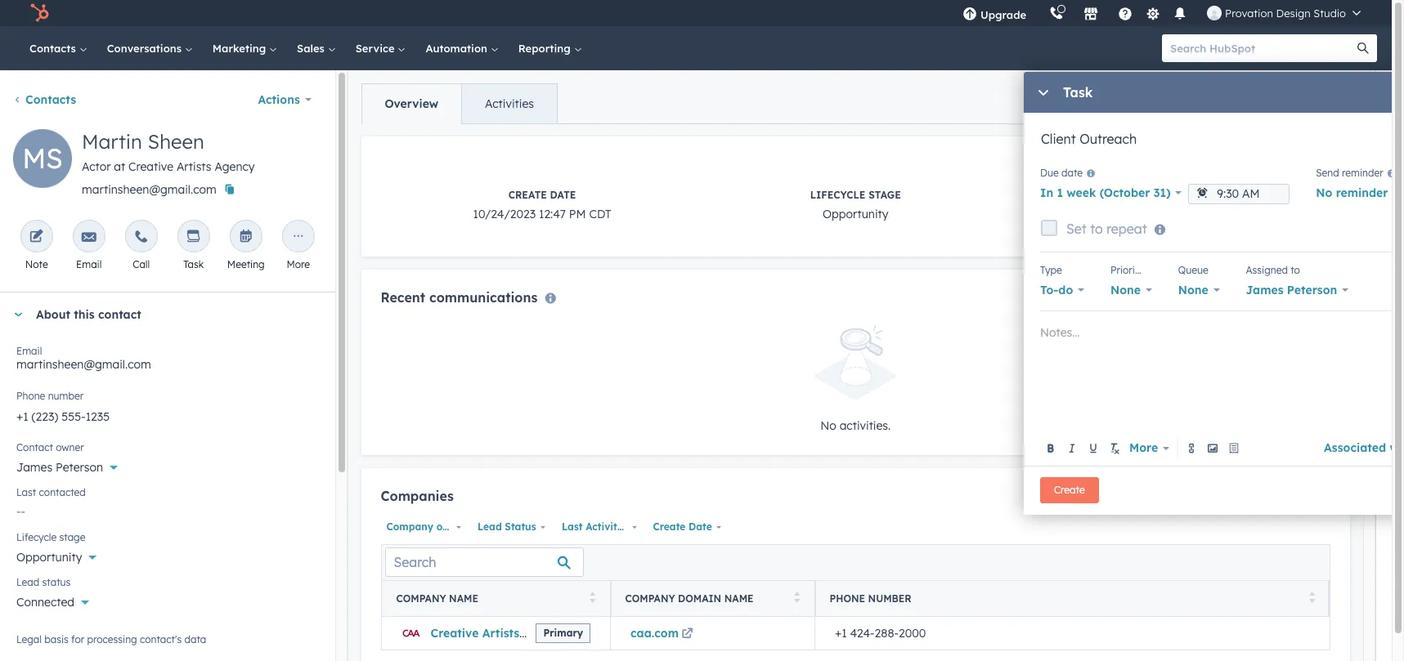Task type: vqa. For each thing, say whether or not it's contained in the screenshot.
Last contacted text box
yes



Task type: describe. For each thing, give the bounding box(es) containing it.
call image
[[134, 230, 149, 245]]

james peterson image
[[1208, 6, 1222, 20]]

+1
[[835, 627, 847, 641]]

lead for lead status
[[16, 577, 39, 589]]

basis
[[44, 634, 69, 646]]

none button for queue
[[1179, 279, 1220, 302]]

activities link
[[461, 84, 557, 124]]

lifecycle stage opportunity
[[810, 189, 901, 222]]

phone for phone number
[[16, 390, 45, 402]]

contact owner
[[16, 442, 84, 454]]

marketing
[[213, 42, 269, 55]]

no reminder button
[[1317, 182, 1400, 205]]

1 vertical spatial contacts
[[25, 92, 76, 107]]

creative inside martin sheen actor at creative artists agency
[[128, 160, 173, 174]]

1 horizontal spatial task
[[1063, 84, 1093, 101]]

0 vertical spatial contacts link
[[20, 26, 97, 70]]

contact
[[98, 308, 141, 322]]

1 vertical spatial artists
[[482, 627, 520, 641]]

reporting link
[[509, 26, 592, 70]]

(october
[[1100, 186, 1150, 200]]

about this contact
[[36, 308, 141, 322]]

opportunity inside lifecycle stage opportunity
[[823, 207, 889, 222]]

company for company domain name
[[625, 593, 675, 606]]

Search HubSpot search field
[[1162, 34, 1363, 62]]

+1 424-288-2000
[[835, 627, 926, 641]]

artists inside martin sheen actor at creative artists agency
[[177, 160, 212, 174]]

to for assigned
[[1291, 264, 1301, 276]]

HH:MM text field
[[1189, 184, 1290, 204]]

create date 10/24/2023 12:47 pm cdt
[[473, 189, 612, 222]]

associated
[[1325, 441, 1387, 456]]

date
[[1062, 167, 1083, 179]]

in
[[1041, 186, 1054, 200]]

0 vertical spatial contacts
[[29, 42, 79, 55]]

create for create
[[1055, 485, 1085, 497]]

james for assigned to
[[1246, 283, 1284, 298]]

lifecycle for lifecycle stage
[[16, 532, 57, 544]]

opportunity button
[[16, 542, 319, 569]]

companies
[[381, 489, 454, 505]]

phone number
[[16, 390, 84, 402]]

1
[[1057, 186, 1064, 200]]

company for company owner
[[387, 521, 434, 533]]

to-do button
[[1041, 279, 1085, 302]]

no for no activities.
[[821, 419, 837, 434]]

create for create date
[[653, 521, 686, 533]]

10/24/2023
[[473, 207, 536, 222]]

hubspot image
[[29, 3, 49, 23]]

press to sort. image
[[1309, 593, 1315, 604]]

no reminder
[[1317, 186, 1389, 200]]

contacted
[[39, 487, 86, 499]]

creative artists agency
[[431, 627, 565, 641]]

lifecycle stage
[[16, 532, 85, 544]]

reporting
[[518, 42, 574, 55]]

activity for last activity date --
[[1144, 189, 1194, 201]]

2000
[[899, 627, 926, 641]]

legal
[[16, 634, 42, 646]]

company owner button
[[381, 517, 467, 538]]

upgrade image
[[963, 7, 978, 22]]

lifecycle for lifecycle stage opportunity
[[810, 189, 866, 201]]

studio
[[1314, 7, 1347, 20]]

for
[[71, 634, 84, 646]]

upgrade
[[981, 8, 1027, 21]]

peterson for assigned to
[[1287, 283, 1338, 298]]

press to sort. element for phone number
[[1309, 593, 1315, 606]]

creative artists agency link
[[431, 627, 565, 641]]

marketplaces button
[[1074, 0, 1109, 26]]

email for email
[[76, 259, 102, 271]]

0 horizontal spatial more
[[287, 259, 310, 271]]

Last contacted text field
[[16, 497, 319, 523]]

email image
[[82, 230, 96, 245]]

about
[[36, 308, 70, 322]]

notifications image
[[1173, 7, 1188, 22]]

peterson for contact owner
[[56, 461, 103, 475]]

due
[[1041, 167, 1059, 179]]

12:47
[[539, 207, 566, 222]]

automation link
[[416, 26, 509, 70]]

activities
[[485, 97, 534, 111]]

agency inside martin sheen actor at creative artists agency
[[215, 160, 255, 174]]

actor
[[82, 160, 111, 174]]

more button
[[1126, 437, 1173, 460]]

lead status
[[478, 521, 536, 533]]

service link
[[346, 26, 416, 70]]

provation design studio
[[1226, 7, 1347, 20]]

settings link
[[1143, 4, 1163, 22]]

meeting
[[227, 259, 265, 271]]

31)
[[1154, 186, 1171, 200]]

reminder for no reminder
[[1336, 186, 1389, 200]]

caa.com
[[631, 627, 679, 641]]

more inside popup button
[[1130, 441, 1158, 456]]

0 horizontal spatial task
[[183, 259, 204, 271]]

communications
[[429, 290, 538, 306]]

assigned
[[1246, 264, 1288, 276]]

press to sort. image for company domain name
[[794, 593, 800, 604]]

date left create date
[[626, 521, 650, 533]]

last contacted
[[16, 487, 86, 499]]

marketplaces image
[[1084, 7, 1099, 22]]

wit
[[1390, 441, 1405, 456]]

last for last activity date
[[562, 521, 583, 533]]

james peterson for to
[[1246, 283, 1338, 298]]

conversations link
[[97, 26, 203, 70]]

to-
[[1041, 283, 1059, 298]]

at
[[114, 160, 125, 174]]

calling icon image
[[1050, 7, 1064, 21]]

connected button
[[16, 587, 319, 614]]

date inside last activity date --
[[1197, 189, 1223, 201]]

sheen
[[148, 129, 204, 154]]

actions
[[258, 92, 300, 107]]

create date
[[653, 521, 712, 533]]

search button
[[1350, 34, 1378, 62]]

424-
[[850, 627, 875, 641]]

owner for contact owner
[[56, 442, 84, 454]]

calling icon button
[[1043, 2, 1071, 24]]

sales
[[297, 42, 328, 55]]

james peterson button for assigned to
[[1246, 279, 1349, 302]]

service
[[356, 42, 398, 55]]

martin sheen actor at creative artists agency
[[82, 129, 255, 174]]

1 vertical spatial creative
[[431, 627, 479, 641]]

no for no reminder
[[1317, 186, 1333, 200]]



Task type: locate. For each thing, give the bounding box(es) containing it.
design
[[1277, 7, 1311, 20]]

owner down companies at the left bottom of page
[[437, 521, 467, 533]]

create inside create date 10/24/2023 12:47 pm cdt
[[509, 189, 547, 201]]

0 vertical spatial activity
[[1144, 189, 1194, 201]]

number
[[48, 390, 84, 402]]

primary
[[544, 627, 583, 640]]

1 horizontal spatial james peterson
[[1246, 283, 1338, 298]]

2 press to sort. image from the left
[[794, 593, 800, 604]]

1 horizontal spatial lead
[[478, 521, 502, 533]]

settings image
[[1146, 7, 1161, 22]]

contacts link
[[20, 26, 97, 70], [13, 92, 76, 107]]

navigation
[[361, 83, 558, 124]]

0 vertical spatial peterson
[[1287, 283, 1338, 298]]

last
[[1116, 189, 1141, 201], [16, 487, 36, 499], [562, 521, 583, 533]]

lifecycle
[[810, 189, 866, 201], [16, 532, 57, 544]]

0 horizontal spatial none
[[1111, 283, 1141, 298]]

1 horizontal spatial agency
[[523, 627, 565, 641]]

peterson
[[1287, 283, 1338, 298], [56, 461, 103, 475]]

0 vertical spatial creative
[[128, 160, 173, 174]]

james peterson button down assigned to
[[1246, 279, 1349, 302]]

associated wit
[[1325, 441, 1405, 456]]

Search search field
[[385, 548, 584, 578]]

0 horizontal spatial james peterson button
[[16, 452, 319, 479]]

1 vertical spatial create
[[1055, 485, 1085, 497]]

none button for priority
[[1111, 279, 1152, 302]]

0 vertical spatial lifecycle
[[810, 189, 866, 201]]

2 vertical spatial last
[[562, 521, 583, 533]]

none button down priority
[[1111, 279, 1152, 302]]

1 vertical spatial james peterson
[[16, 461, 103, 475]]

create for create date 10/24/2023 12:47 pm cdt
[[509, 189, 547, 201]]

last activity date
[[562, 521, 650, 533]]

cdt
[[589, 207, 612, 222]]

owner inside popup button
[[437, 521, 467, 533]]

status
[[505, 521, 536, 533]]

0 horizontal spatial owner
[[56, 442, 84, 454]]

legal basis for processing contact's data
[[16, 634, 206, 646]]

1 vertical spatial no
[[821, 419, 837, 434]]

2 none button from the left
[[1179, 279, 1220, 302]]

date right 31)
[[1197, 189, 1223, 201]]

company for company name
[[396, 593, 446, 606]]

help image
[[1118, 7, 1133, 22]]

reminder for send reminder
[[1342, 167, 1384, 179]]

last up repeat
[[1116, 189, 1141, 201]]

peterson down assigned to
[[1287, 283, 1338, 298]]

priority
[[1111, 264, 1144, 276]]

last inside last activity date --
[[1116, 189, 1141, 201]]

1 vertical spatial more
[[1130, 441, 1158, 456]]

0 horizontal spatial lifecycle
[[16, 532, 57, 544]]

caret image
[[13, 313, 23, 317]]

last left contacted
[[16, 487, 36, 499]]

1 vertical spatial to
[[1291, 264, 1301, 276]]

0 horizontal spatial no
[[821, 419, 837, 434]]

1 vertical spatial james
[[16, 461, 52, 475]]

company
[[387, 521, 434, 533], [396, 593, 446, 606], [625, 593, 675, 606]]

agency
[[215, 160, 255, 174], [523, 627, 565, 641]]

search image
[[1358, 43, 1369, 54]]

more image
[[291, 230, 306, 245]]

navigation containing overview
[[361, 83, 558, 124]]

1 horizontal spatial lifecycle
[[810, 189, 866, 201]]

martin
[[82, 129, 142, 154]]

to for set
[[1091, 221, 1103, 237]]

1 vertical spatial lifecycle
[[16, 532, 57, 544]]

1 horizontal spatial email
[[76, 259, 102, 271]]

date inside create date 10/24/2023 12:47 pm cdt
[[550, 189, 576, 201]]

288-
[[875, 627, 899, 641]]

email inside email martinsheen@gmail.com
[[16, 345, 42, 357]]

1 vertical spatial contacts link
[[13, 92, 76, 107]]

set to repeat
[[1067, 221, 1147, 237]]

creative
[[128, 160, 173, 174], [431, 627, 479, 641]]

0 vertical spatial owner
[[56, 442, 84, 454]]

1 horizontal spatial peterson
[[1287, 283, 1338, 298]]

1 vertical spatial task
[[183, 259, 204, 271]]

no activities.
[[821, 419, 891, 434]]

notifications button
[[1167, 0, 1194, 26]]

lifecycle inside lifecycle stage opportunity
[[810, 189, 866, 201]]

1 horizontal spatial last
[[562, 521, 583, 533]]

company inside popup button
[[387, 521, 434, 533]]

none for priority
[[1111, 283, 1141, 298]]

repeat
[[1107, 221, 1147, 237]]

1 horizontal spatial owner
[[437, 521, 467, 533]]

2 none from the left
[[1179, 283, 1209, 298]]

last right status
[[562, 521, 583, 533]]

0 vertical spatial martinsheen@gmail.com
[[82, 182, 217, 197]]

name
[[725, 593, 754, 606]]

james peterson button for contact owner
[[16, 452, 319, 479]]

1 horizontal spatial james peterson button
[[1246, 279, 1349, 302]]

reminder
[[1342, 167, 1384, 179], [1336, 186, 1389, 200]]

task down 'task' image
[[183, 259, 204, 271]]

last for last activity date --
[[1116, 189, 1141, 201]]

0 vertical spatial last
[[1116, 189, 1141, 201]]

contact's
[[140, 634, 182, 646]]

0 vertical spatial task
[[1063, 84, 1093, 101]]

domain
[[678, 593, 722, 606]]

james down assigned
[[1246, 283, 1284, 298]]

james peterson button up last contacted text field at the left bottom of page
[[16, 452, 319, 479]]

0 vertical spatial more
[[287, 259, 310, 271]]

menu containing provation design studio
[[951, 0, 1373, 26]]

press to sort. element for company domain name
[[794, 593, 800, 606]]

about this contact button
[[0, 293, 319, 337]]

creative down name
[[431, 627, 479, 641]]

0 horizontal spatial james
[[16, 461, 52, 475]]

2 vertical spatial create
[[653, 521, 686, 533]]

none down queue
[[1179, 283, 1209, 298]]

peterson up contacted
[[56, 461, 103, 475]]

activity left create date
[[586, 521, 623, 533]]

0 vertical spatial create
[[509, 189, 547, 201]]

1 horizontal spatial phone
[[830, 593, 866, 606]]

1 horizontal spatial press to sort. element
[[794, 593, 800, 606]]

2 horizontal spatial last
[[1116, 189, 1141, 201]]

0 vertical spatial to
[[1091, 221, 1103, 237]]

to right assigned
[[1291, 264, 1301, 276]]

1 horizontal spatial to
[[1291, 264, 1301, 276]]

menu
[[951, 0, 1373, 26]]

activity for last activity date
[[586, 521, 623, 533]]

task
[[1063, 84, 1093, 101], [183, 259, 204, 271]]

1 vertical spatial opportunity
[[16, 551, 82, 565]]

provation design studio button
[[1198, 0, 1371, 26]]

week
[[1067, 186, 1097, 200]]

to-do
[[1041, 283, 1074, 298]]

email
[[76, 259, 102, 271], [16, 345, 42, 357]]

0 vertical spatial lead
[[478, 521, 502, 533]]

email down email image
[[76, 259, 102, 271]]

1 none button from the left
[[1111, 279, 1152, 302]]

activity up repeat
[[1144, 189, 1194, 201]]

1 vertical spatial james peterson button
[[16, 452, 319, 479]]

0 vertical spatial opportunity
[[823, 207, 889, 222]]

1 vertical spatial email
[[16, 345, 42, 357]]

0 vertical spatial james
[[1246, 283, 1284, 298]]

0 horizontal spatial agency
[[215, 160, 255, 174]]

lead status
[[16, 577, 71, 589]]

0 vertical spatial email
[[76, 259, 102, 271]]

lead inside popup button
[[478, 521, 502, 533]]

company down companies at the left bottom of page
[[387, 521, 434, 533]]

1 press to sort. image from the left
[[590, 593, 596, 604]]

note image
[[29, 230, 44, 245]]

owner right contact
[[56, 442, 84, 454]]

2 - from the left
[[1169, 207, 1174, 222]]

0 horizontal spatial james peterson
[[16, 461, 103, 475]]

none button down queue
[[1179, 279, 1220, 302]]

artists left primary
[[482, 627, 520, 641]]

create date button
[[648, 517, 726, 538]]

phone left number
[[16, 390, 45, 402]]

press to sort. element for company name
[[590, 593, 596, 606]]

1 vertical spatial reminder
[[1336, 186, 1389, 200]]

opportunity down lifecycle stage
[[16, 551, 82, 565]]

0 horizontal spatial create
[[509, 189, 547, 201]]

1 horizontal spatial more
[[1130, 441, 1158, 456]]

email for email martinsheen@gmail.com
[[16, 345, 42, 357]]

date up 12:47
[[550, 189, 576, 201]]

more
[[287, 259, 310, 271], [1130, 441, 1158, 456]]

sales link
[[287, 26, 346, 70]]

queue
[[1179, 264, 1209, 276]]

creative right at
[[128, 160, 173, 174]]

2 press to sort. element from the left
[[794, 593, 800, 606]]

2 horizontal spatial press to sort. element
[[1309, 593, 1315, 606]]

0 horizontal spatial none button
[[1111, 279, 1152, 302]]

in 1 week (october 31) button
[[1041, 182, 1182, 205]]

artists down sheen
[[177, 160, 212, 174]]

none down priority
[[1111, 283, 1141, 298]]

0 horizontal spatial lead
[[16, 577, 39, 589]]

no activities. alert
[[381, 326, 1331, 436]]

1 horizontal spatial no
[[1317, 186, 1333, 200]]

owner
[[56, 442, 84, 454], [437, 521, 467, 533]]

company left name
[[396, 593, 446, 606]]

date up domain
[[689, 521, 712, 533]]

meeting image
[[239, 230, 253, 245]]

1 none from the left
[[1111, 283, 1141, 298]]

create inside popup button
[[653, 521, 686, 533]]

1 - from the left
[[1165, 207, 1169, 222]]

no left activities.
[[821, 419, 837, 434]]

send
[[1317, 167, 1340, 179]]

james
[[1246, 283, 1284, 298], [16, 461, 52, 475]]

number
[[868, 593, 912, 606]]

hubspot link
[[20, 3, 61, 23]]

press to sort. image for company name
[[590, 593, 596, 604]]

0 vertical spatial agency
[[215, 160, 255, 174]]

0 vertical spatial no
[[1317, 186, 1333, 200]]

james for contact owner
[[16, 461, 52, 475]]

lead left status
[[478, 521, 502, 533]]

do
[[1059, 283, 1074, 298]]

none
[[1111, 283, 1141, 298], [1179, 283, 1209, 298]]

0 vertical spatial james peterson
[[1246, 283, 1338, 298]]

provation
[[1226, 7, 1274, 20]]

0 vertical spatial phone
[[16, 390, 45, 402]]

lead up connected
[[16, 577, 39, 589]]

1 horizontal spatial activity
[[1144, 189, 1194, 201]]

1 horizontal spatial none
[[1179, 283, 1209, 298]]

opportunity inside popup button
[[16, 551, 82, 565]]

0 horizontal spatial press to sort. element
[[590, 593, 596, 606]]

reminder up the no reminder popup button
[[1342, 167, 1384, 179]]

recent
[[381, 290, 425, 306]]

activity inside last activity date --
[[1144, 189, 1194, 201]]

contacts
[[29, 42, 79, 55], [25, 92, 76, 107]]

press to sort. image down the last activity date popup button
[[590, 593, 596, 604]]

1 horizontal spatial create
[[653, 521, 686, 533]]

phone
[[16, 390, 45, 402], [830, 593, 866, 606]]

phone up +1
[[830, 593, 866, 606]]

no inside popup button
[[1317, 186, 1333, 200]]

no down send
[[1317, 186, 1333, 200]]

3 press to sort. element from the left
[[1309, 593, 1315, 606]]

reminder inside popup button
[[1336, 186, 1389, 200]]

assigned to
[[1246, 264, 1301, 276]]

processing
[[87, 634, 137, 646]]

james peterson button
[[1246, 279, 1349, 302], [16, 452, 319, 479]]

minimize dialog image
[[1037, 87, 1050, 100]]

0 vertical spatial reminder
[[1342, 167, 1384, 179]]

create inside button
[[1055, 485, 1085, 497]]

press to sort. image
[[590, 593, 596, 604], [794, 593, 800, 604]]

note
[[25, 259, 48, 271]]

1 vertical spatial last
[[16, 487, 36, 499]]

activity
[[1144, 189, 1194, 201], [586, 521, 623, 533]]

pm
[[569, 207, 586, 222]]

lead for lead status
[[478, 521, 502, 533]]

reminder down send reminder
[[1336, 186, 1389, 200]]

martinsheen@gmail.com up number
[[16, 357, 151, 372]]

0 horizontal spatial peterson
[[56, 461, 103, 475]]

1 horizontal spatial opportunity
[[823, 207, 889, 222]]

0 horizontal spatial artists
[[177, 160, 212, 174]]

james down contact
[[16, 461, 52, 475]]

last for last contacted
[[16, 487, 36, 499]]

1 vertical spatial lead
[[16, 577, 39, 589]]

caa.com link
[[631, 627, 696, 641]]

1 press to sort. element from the left
[[590, 593, 596, 606]]

automation
[[426, 42, 491, 55]]

press to sort. image right name
[[794, 593, 800, 604]]

task image
[[186, 230, 201, 245]]

1 vertical spatial agency
[[523, 627, 565, 641]]

opportunity
[[823, 207, 889, 222], [16, 551, 82, 565]]

1 vertical spatial phone
[[830, 593, 866, 606]]

data
[[185, 634, 206, 646]]

1 vertical spatial peterson
[[56, 461, 103, 475]]

0 vertical spatial artists
[[177, 160, 212, 174]]

no inside alert
[[821, 419, 837, 434]]

send reminder
[[1317, 167, 1384, 179]]

email down caret image
[[16, 345, 42, 357]]

due date
[[1041, 167, 1083, 179]]

none for queue
[[1179, 283, 1209, 298]]

1 horizontal spatial artists
[[482, 627, 520, 641]]

phone for phone number
[[830, 593, 866, 606]]

2 horizontal spatial create
[[1055, 485, 1085, 497]]

0 vertical spatial james peterson button
[[1246, 279, 1349, 302]]

press to sort. element
[[590, 593, 596, 606], [794, 593, 800, 606], [1309, 593, 1315, 606]]

create button
[[1041, 478, 1099, 504]]

0 horizontal spatial creative
[[128, 160, 173, 174]]

link opens in a new window image
[[682, 629, 693, 641], [682, 629, 693, 641]]

opportunity down stage
[[823, 207, 889, 222]]

0 horizontal spatial email
[[16, 345, 42, 357]]

call
[[133, 259, 150, 271]]

1 horizontal spatial james
[[1246, 283, 1284, 298]]

1 vertical spatial owner
[[437, 521, 467, 533]]

contact
[[16, 442, 53, 454]]

0 horizontal spatial activity
[[586, 521, 623, 533]]

0 horizontal spatial press to sort. image
[[590, 593, 596, 604]]

0 horizontal spatial to
[[1091, 221, 1103, 237]]

james peterson for owner
[[16, 461, 103, 475]]

1 horizontal spatial creative
[[431, 627, 479, 641]]

0 horizontal spatial opportunity
[[16, 551, 82, 565]]

1 horizontal spatial press to sort. image
[[794, 593, 800, 604]]

0 horizontal spatial phone
[[16, 390, 45, 402]]

overview link
[[362, 84, 461, 124]]

associated wit button
[[1325, 437, 1405, 460]]

overview
[[385, 97, 439, 111]]

last inside popup button
[[562, 521, 583, 533]]

Title text field
[[1041, 129, 1405, 162]]

Phone number text field
[[16, 400, 319, 433]]

james peterson down contact owner
[[16, 461, 103, 475]]

task right minimize dialog image
[[1063, 84, 1093, 101]]

help button
[[1112, 0, 1140, 26]]

martinsheen@gmail.com down at
[[82, 182, 217, 197]]

activity inside popup button
[[586, 521, 623, 533]]

to right "set"
[[1091, 221, 1103, 237]]

1 horizontal spatial none button
[[1179, 279, 1220, 302]]

company up caa.com
[[625, 593, 675, 606]]

1 vertical spatial martinsheen@gmail.com
[[16, 357, 151, 372]]

1 vertical spatial activity
[[586, 521, 623, 533]]

0 horizontal spatial last
[[16, 487, 36, 499]]

james peterson down assigned to
[[1246, 283, 1338, 298]]

activities.
[[840, 419, 891, 434]]

stage
[[869, 189, 901, 201]]

owner for company owner
[[437, 521, 467, 533]]



